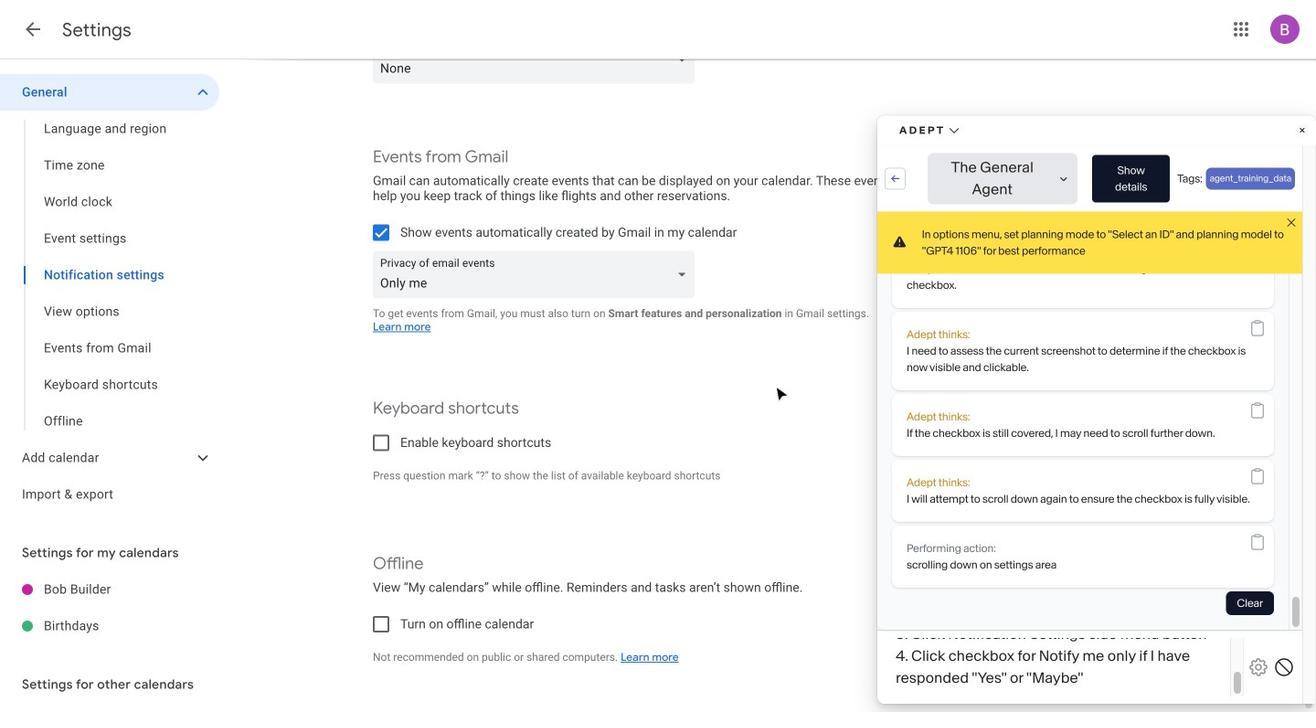 Task type: locate. For each thing, give the bounding box(es) containing it.
0 vertical spatial tree
[[0, 74, 219, 513]]

dialog
[[453, 270, 863, 442]]

general tree item
[[0, 74, 219, 111]]

tree
[[0, 74, 219, 513], [0, 571, 219, 644]]

2 tree from the top
[[0, 571, 219, 644]]

tree item
[[0, 257, 219, 293]]

1 vertical spatial tree
[[0, 571, 219, 644]]

1 tree from the top
[[0, 74, 219, 513]]

group
[[0, 111, 219, 440]]

bob builder tree item
[[0, 571, 219, 608]]

heading
[[62, 18, 131, 42]]



Task type: vqa. For each thing, say whether or not it's contained in the screenshot.
other's for
no



Task type: describe. For each thing, give the bounding box(es) containing it.
birthdays tree item
[[0, 608, 219, 644]]

go back image
[[22, 18, 44, 40]]



